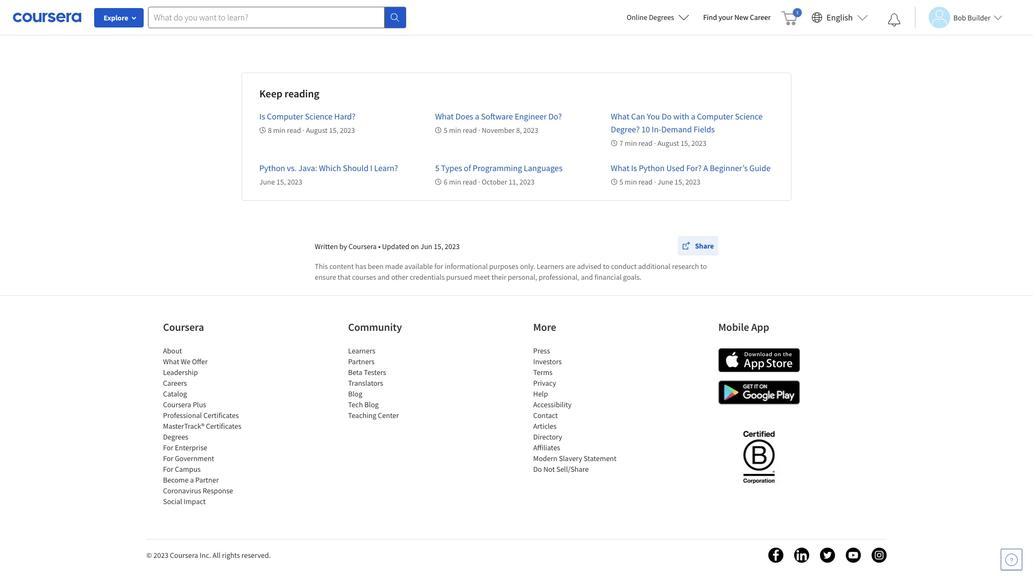 Task type: describe. For each thing, give the bounding box(es) containing it.
vs.
[[287, 163, 297, 173]]

learners inside this content has been made available for informational purposes only. learners are advised to conduct additional research to ensure that courses and other credentials pursued meet their personal, professional, and financial goals.
[[537, 262, 564, 271]]

ensure
[[315, 272, 336, 282]]

coursera facebook image
[[768, 548, 783, 563]]

what for what does a software engineer do?
[[435, 111, 454, 122]]

· for you
[[654, 138, 656, 148]]

coronavirus
[[163, 486, 201, 496]]

testers
[[364, 368, 386, 377]]

other
[[391, 272, 408, 282]]

2 for from the top
[[163, 454, 173, 463]]

2 to from the left
[[701, 262, 707, 271]]

tech blog link
[[348, 400, 379, 410]]

2023 right ©
[[153, 550, 168, 560]]

reading
[[285, 87, 319, 100]]

terms link
[[533, 368, 553, 377]]

articles
[[533, 421, 557, 431]]

that
[[338, 272, 351, 282]]

min for computer
[[273, 125, 285, 135]]

0 vertical spatial is
[[259, 111, 265, 122]]

social
[[163, 497, 182, 506]]

1 to from the left
[[603, 262, 610, 271]]

coursera linkedin image
[[794, 548, 809, 563]]

professional certificates link
[[163, 411, 239, 420]]

been
[[368, 262, 384, 271]]

is computer science hard? link
[[259, 111, 357, 122]]

download on the app store image
[[718, 348, 800, 372]]

learners link
[[348, 346, 375, 356]]

should
[[343, 163, 368, 173]]

become
[[163, 475, 189, 485]]

contact link
[[533, 411, 558, 420]]

tech
[[348, 400, 363, 410]]

logo of certified b corporation image
[[737, 425, 781, 489]]

can
[[631, 111, 645, 122]]

1 and from the left
[[378, 272, 390, 282]]

you
[[647, 111, 660, 122]]

not
[[543, 464, 555, 474]]

translators
[[348, 378, 383, 388]]

affiliates
[[533, 443, 560, 453]]

professional
[[163, 411, 202, 420]]

articles link
[[533, 421, 557, 431]]

pursued
[[446, 272, 472, 282]]

august for you
[[658, 138, 679, 148]]

help
[[533, 389, 548, 399]]

written by coursera • updated on jun 15, 2023
[[315, 241, 460, 251]]

beginner's
[[710, 163, 748, 173]]

partner
[[195, 475, 219, 485]]

share
[[695, 241, 714, 251]]

science inside what can you do with a computer science degree? 10 in-demand fields
[[735, 111, 763, 122]]

rights
[[222, 550, 240, 560]]

mobile
[[718, 320, 749, 334]]

translators link
[[348, 378, 383, 388]]

terms
[[533, 368, 553, 377]]

accessibility
[[533, 400, 572, 410]]

advised
[[577, 262, 602, 271]]

list for coursera
[[163, 345, 255, 507]]

· for of
[[478, 177, 480, 187]]

7 min read · august 15, 2023
[[620, 138, 707, 148]]

read for of
[[463, 177, 477, 187]]

their
[[492, 272, 506, 282]]

june inside python vs. java: which should i learn? june 15, 2023
[[259, 177, 275, 187]]

directory
[[533, 432, 562, 442]]

•
[[378, 241, 381, 251]]

python vs. java: which should i learn? link
[[259, 163, 398, 173]]

read for a
[[463, 125, 477, 135]]

list for community
[[348, 345, 440, 421]]

find your new career
[[703, 12, 771, 22]]

is computer science hard?
[[259, 111, 357, 122]]

2023 down 'fields'
[[692, 138, 707, 148]]

5 for 5 min read · november 8, 2023
[[444, 125, 448, 135]]

has
[[355, 262, 366, 271]]

what does a software engineer do? link
[[435, 111, 562, 122]]

15, for what can you do with a computer science degree? 10 in-demand fields
[[681, 138, 690, 148]]

investors
[[533, 357, 562, 366]]

this content has been made available for informational purposes only. learners are advised to conduct additional research to ensure that courses and other credentials pursued meet their personal, professional, and financial goals.
[[315, 262, 707, 282]]

5 min read · june 15, 2023
[[620, 177, 700, 187]]

1 horizontal spatial blog
[[364, 400, 379, 410]]

coursera image
[[13, 9, 81, 26]]

online
[[627, 12, 647, 22]]

informational
[[445, 262, 488, 271]]

5 for 5 min read · june 15, 2023
[[620, 177, 623, 187]]

used
[[666, 163, 685, 173]]

list for more
[[533, 345, 625, 475]]

do?
[[548, 111, 562, 122]]

for enterprise link
[[163, 443, 207, 453]]

investors link
[[533, 357, 562, 366]]

0 vertical spatial certificates
[[203, 411, 239, 420]]

professional,
[[539, 272, 579, 282]]

statement
[[584, 454, 617, 463]]

conduct
[[611, 262, 637, 271]]

about what we offer leadership careers catalog coursera plus professional certificates mastertrack® certificates degrees for enterprise for government for campus become a partner coronavirus response social impact
[[163, 346, 241, 506]]

what can you do with a computer science degree? 10 in-demand fields
[[611, 111, 763, 135]]

degrees inside popup button
[[649, 12, 674, 22]]

learners partners beta testers translators blog tech blog teaching center
[[348, 346, 399, 420]]

python inside python vs. java: which should i learn? june 15, 2023
[[259, 163, 285, 173]]

coursera left "inc."
[[170, 550, 198, 560]]

response
[[203, 486, 233, 496]]

offer
[[192, 357, 208, 366]]

coursera up about "link"
[[163, 320, 204, 334]]

2023 right 11, at top
[[520, 177, 535, 187]]

2 june from the left
[[658, 177, 673, 187]]

2 and from the left
[[581, 272, 593, 282]]

additional
[[638, 262, 671, 271]]

5 min read · november 8, 2023
[[444, 125, 538, 135]]

catalog
[[163, 389, 187, 399]]

what does a software engineer do?
[[435, 111, 562, 122]]

sell/share
[[556, 464, 589, 474]]

min for types
[[449, 177, 461, 187]]

about
[[163, 346, 182, 356]]

press
[[533, 346, 550, 356]]

5 types of programming languages link
[[435, 163, 563, 173]]

written
[[315, 241, 338, 251]]

credentials
[[410, 272, 445, 282]]

only.
[[520, 262, 535, 271]]

online degrees
[[627, 12, 674, 22]]

do inside press investors terms privacy help accessibility contact articles directory affiliates modern slavery statement do not sell/share
[[533, 464, 542, 474]]

1 horizontal spatial a
[[475, 111, 479, 122]]

2023 down for?
[[686, 177, 700, 187]]

15, right jun
[[434, 241, 443, 251]]

app
[[751, 320, 769, 334]]

what for what can you do with a computer science degree? 10 in-demand fields
[[611, 111, 630, 122]]



Task type: vqa. For each thing, say whether or not it's contained in the screenshot.
What Is Python Used For? A Beginner's Guide
yes



Task type: locate. For each thing, give the bounding box(es) containing it.
guide
[[749, 163, 771, 173]]

by
[[339, 241, 347, 251]]

0 horizontal spatial and
[[378, 272, 390, 282]]

help link
[[533, 389, 548, 399]]

2023 up informational
[[445, 241, 460, 251]]

5 for 5 types of programming languages
[[435, 163, 439, 173]]

15, down python vs. java: which should i learn? link
[[276, 177, 286, 187]]

min
[[273, 125, 285, 135], [449, 125, 461, 135], [625, 138, 637, 148], [449, 177, 461, 187], [625, 177, 637, 187]]

learners
[[537, 262, 564, 271], [348, 346, 375, 356]]

15, inside python vs. java: which should i learn? june 15, 2023
[[276, 177, 286, 187]]

blog up tech at the bottom left
[[348, 389, 362, 399]]

1 python from the left
[[259, 163, 285, 173]]

degree?
[[611, 124, 640, 135]]

3 for from the top
[[163, 464, 173, 474]]

in-
[[652, 124, 661, 135]]

show notifications image
[[888, 13, 901, 26]]

What do you want to learn? text field
[[148, 7, 385, 28]]

about link
[[163, 346, 182, 356]]

explore
[[104, 13, 128, 23]]

learners up professional,
[[537, 262, 564, 271]]

10
[[642, 124, 650, 135]]

1 horizontal spatial science
[[735, 111, 763, 122]]

what can you do with a computer science degree? 10 in-demand fields link
[[611, 111, 763, 135]]

accessibility link
[[533, 400, 572, 410]]

bob builder
[[954, 13, 991, 22]]

1 vertical spatial certificates
[[206, 421, 241, 431]]

5 up types
[[444, 125, 448, 135]]

0 horizontal spatial do
[[533, 464, 542, 474]]

and down been at left
[[378, 272, 390, 282]]

2023 inside python vs. java: which should i learn? june 15, 2023
[[287, 177, 302, 187]]

read down is computer science hard?
[[287, 125, 301, 135]]

available
[[405, 262, 433, 271]]

1 vertical spatial 5
[[435, 163, 439, 173]]

1 horizontal spatial computer
[[697, 111, 733, 122]]

coursera youtube image
[[846, 548, 861, 563]]

2023 right the 8,
[[523, 125, 538, 135]]

is up 5 min read · june 15, 2023
[[631, 163, 637, 173]]

1 science from the left
[[305, 111, 333, 122]]

find
[[703, 12, 717, 22]]

for?
[[686, 163, 702, 173]]

june down 8
[[259, 177, 275, 187]]

what left 'does'
[[435, 111, 454, 122]]

degrees down mastertrack®
[[163, 432, 188, 442]]

learners inside learners partners beta testers translators blog tech blog teaching center
[[348, 346, 375, 356]]

and down advised
[[581, 272, 593, 282]]

1 horizontal spatial do
[[662, 111, 672, 122]]

purposes
[[489, 262, 519, 271]]

a down campus
[[190, 475, 194, 485]]

0 vertical spatial degrees
[[649, 12, 674, 22]]

min right 8
[[273, 125, 285, 135]]

1 vertical spatial blog
[[364, 400, 379, 410]]

python
[[259, 163, 285, 173], [639, 163, 665, 173]]

center
[[378, 411, 399, 420]]

0 vertical spatial august
[[306, 125, 328, 135]]

1 horizontal spatial is
[[631, 163, 637, 173]]

computer up 8
[[267, 111, 303, 122]]

min down 7 min read · august 15, 2023
[[625, 177, 637, 187]]

mastertrack® certificates link
[[163, 421, 241, 431]]

1 horizontal spatial to
[[701, 262, 707, 271]]

to up financial
[[603, 262, 610, 271]]

types
[[441, 163, 462, 173]]

6
[[444, 177, 448, 187]]

min for can
[[625, 138, 637, 148]]

read for you
[[639, 138, 653, 148]]

· down what is python used for? a beginner's guide link
[[654, 177, 656, 187]]

what up degree?
[[611, 111, 630, 122]]

learners up partners
[[348, 346, 375, 356]]

0 horizontal spatial science
[[305, 111, 333, 122]]

leadership link
[[163, 368, 198, 377]]

what down 7
[[611, 163, 630, 173]]

0 horizontal spatial blog
[[348, 389, 362, 399]]

0 vertical spatial do
[[662, 111, 672, 122]]

0 horizontal spatial august
[[306, 125, 328, 135]]

career
[[750, 12, 771, 22]]

coursera left •
[[349, 241, 377, 251]]

coursera inside 'about what we offer leadership careers catalog coursera plus professional certificates mastertrack® certificates degrees for enterprise for government for campus become a partner coronavirus response social impact'
[[163, 400, 191, 410]]

community
[[348, 320, 402, 334]]

get it on google play image
[[718, 380, 800, 405]]

a right 'does'
[[475, 111, 479, 122]]

1 vertical spatial degrees
[[163, 432, 188, 442]]

read down 'does'
[[463, 125, 477, 135]]

for up for campus 'link'
[[163, 454, 173, 463]]

read down 7 min read · august 15, 2023
[[639, 177, 653, 187]]

read down of
[[463, 177, 477, 187]]

· for science
[[303, 125, 304, 135]]

computer
[[267, 111, 303, 122], [697, 111, 733, 122]]

2023 down vs.
[[287, 177, 302, 187]]

0 horizontal spatial is
[[259, 111, 265, 122]]

campus
[[175, 464, 201, 474]]

1 horizontal spatial august
[[658, 138, 679, 148]]

november
[[482, 125, 515, 135]]

· down in-
[[654, 138, 656, 148]]

2 vertical spatial for
[[163, 464, 173, 474]]

coursera instagram image
[[872, 548, 887, 563]]

certificates
[[203, 411, 239, 420], [206, 421, 241, 431]]

do right you
[[662, 111, 672, 122]]

python left vs.
[[259, 163, 285, 173]]

2 python from the left
[[639, 163, 665, 173]]

1 horizontal spatial and
[[581, 272, 593, 282]]

social impact link
[[163, 497, 206, 506]]

a inside what can you do with a computer science degree? 10 in-demand fields
[[691, 111, 695, 122]]

degrees right online
[[649, 12, 674, 22]]

coursera down catalog
[[163, 400, 191, 410]]

enterprise
[[175, 443, 207, 453]]

demand
[[661, 124, 692, 135]]

affiliates link
[[533, 443, 560, 453]]

become a partner link
[[163, 475, 219, 485]]

6 min read · october 11, 2023
[[444, 177, 535, 187]]

2 horizontal spatial list
[[533, 345, 625, 475]]

java:
[[298, 163, 317, 173]]

15, for what is python used for? a beginner's guide
[[675, 177, 684, 187]]

read for python
[[639, 177, 653, 187]]

1 computer from the left
[[267, 111, 303, 122]]

all
[[213, 550, 221, 560]]

0 vertical spatial learners
[[537, 262, 564, 271]]

mastertrack®
[[163, 421, 204, 431]]

coursera
[[349, 241, 377, 251], [163, 320, 204, 334], [163, 400, 191, 410], [170, 550, 198, 560]]

list containing about
[[163, 345, 255, 507]]

learn?
[[374, 163, 398, 173]]

programming
[[473, 163, 522, 173]]

a right with
[[691, 111, 695, 122]]

1 horizontal spatial 5
[[444, 125, 448, 135]]

government
[[175, 454, 214, 463]]

for down degrees 'link'
[[163, 443, 173, 453]]

15, down demand
[[681, 138, 690, 148]]

0 horizontal spatial june
[[259, 177, 275, 187]]

2023 down hard?
[[340, 125, 355, 135]]

min right 7
[[625, 138, 637, 148]]

15, down hard?
[[329, 125, 338, 135]]

list containing learners
[[348, 345, 440, 421]]

1 for from the top
[[163, 443, 173, 453]]

min right 6
[[449, 177, 461, 187]]

·
[[303, 125, 304, 135], [478, 125, 480, 135], [654, 138, 656, 148], [478, 177, 480, 187], [654, 177, 656, 187]]

find your new career link
[[698, 11, 776, 24]]

coursera twitter image
[[820, 548, 835, 563]]

shopping cart: 1 item image
[[782, 8, 802, 25]]

· down is computer science hard?
[[303, 125, 304, 135]]

None search field
[[148, 7, 406, 28]]

list
[[163, 345, 255, 507], [348, 345, 440, 421], [533, 345, 625, 475]]

1 vertical spatial august
[[658, 138, 679, 148]]

1 horizontal spatial june
[[658, 177, 673, 187]]

your
[[719, 12, 733, 22]]

this
[[315, 262, 328, 271]]

1 horizontal spatial python
[[639, 163, 665, 173]]

0 horizontal spatial degrees
[[163, 432, 188, 442]]

· left october
[[478, 177, 480, 187]]

what down about "link"
[[163, 357, 179, 366]]

august down is computer science hard?
[[306, 125, 328, 135]]

1 horizontal spatial list
[[348, 345, 440, 421]]

what is python used for? a beginner's guide
[[611, 163, 771, 173]]

what inside 'about what we offer leadership careers catalog coursera plus professional certificates mastertrack® certificates degrees for enterprise for government for campus become a partner coronavirus response social impact'
[[163, 357, 179, 366]]

slavery
[[559, 454, 582, 463]]

modern slavery statement link
[[533, 454, 617, 463]]

what inside what can you do with a computer science degree? 10 in-demand fields
[[611, 111, 630, 122]]

python up 5 min read · june 15, 2023
[[639, 163, 665, 173]]

1 june from the left
[[259, 177, 275, 187]]

degrees inside 'about what we offer leadership careers catalog coursera plus professional certificates mastertrack® certificates degrees for enterprise for government for campus become a partner coronavirus response social impact'
[[163, 432, 188, 442]]

1 vertical spatial do
[[533, 464, 542, 474]]

0 horizontal spatial list
[[163, 345, 255, 507]]

hard?
[[334, 111, 356, 122]]

june down "used"
[[658, 177, 673, 187]]

© 2023 coursera inc. all rights reserved.
[[146, 550, 271, 560]]

and
[[378, 272, 390, 282], [581, 272, 593, 282]]

jun
[[421, 241, 432, 251]]

0 vertical spatial blog
[[348, 389, 362, 399]]

a inside 'about what we offer leadership careers catalog coursera plus professional certificates mastertrack® certificates degrees for enterprise for government for campus become a partner coronavirus response social impact'
[[190, 475, 194, 485]]

partners link
[[348, 357, 375, 366]]

0 vertical spatial for
[[163, 443, 173, 453]]

do left 'not'
[[533, 464, 542, 474]]

careers
[[163, 378, 187, 388]]

what is python used for? a beginner's guide link
[[611, 163, 771, 173]]

1 list from the left
[[163, 345, 255, 507]]

computer up 'fields'
[[697, 111, 733, 122]]

1 vertical spatial learners
[[348, 346, 375, 356]]

are
[[566, 262, 576, 271]]

is down the keep on the left top of page
[[259, 111, 265, 122]]

made
[[385, 262, 403, 271]]

modern
[[533, 454, 557, 463]]

5 down 7
[[620, 177, 623, 187]]

min for is
[[625, 177, 637, 187]]

explore button
[[94, 8, 144, 27]]

beta
[[348, 368, 362, 377]]

do inside what can you do with a computer science degree? 10 in-demand fields
[[662, 111, 672, 122]]

for
[[434, 262, 443, 271]]

to right research
[[701, 262, 707, 271]]

english
[[827, 12, 853, 23]]

0 horizontal spatial a
[[190, 475, 194, 485]]

read down 10
[[639, 138, 653, 148]]

read for science
[[287, 125, 301, 135]]

coronavirus response link
[[163, 486, 233, 496]]

help center image
[[1005, 553, 1018, 566]]

keep
[[259, 87, 282, 100]]

fields
[[694, 124, 715, 135]]

on
[[411, 241, 419, 251]]

partners
[[348, 357, 375, 366]]

certificates up mastertrack® certificates link
[[203, 411, 239, 420]]

contact
[[533, 411, 558, 420]]

a
[[475, 111, 479, 122], [691, 111, 695, 122], [190, 475, 194, 485]]

0 vertical spatial 5
[[444, 125, 448, 135]]

languages
[[524, 163, 563, 173]]

· for python
[[654, 177, 656, 187]]

for up become at the left bottom of page
[[163, 464, 173, 474]]

2 vertical spatial 5
[[620, 177, 623, 187]]

we
[[181, 357, 190, 366]]

science up 8 min read · august 15, 2023
[[305, 111, 333, 122]]

15, for is computer science hard?
[[329, 125, 338, 135]]

0 horizontal spatial 5
[[435, 163, 439, 173]]

15, down "used"
[[675, 177, 684, 187]]

2 list from the left
[[348, 345, 440, 421]]

1 horizontal spatial learners
[[537, 262, 564, 271]]

5 left types
[[435, 163, 439, 173]]

15,
[[329, 125, 338, 135], [681, 138, 690, 148], [276, 177, 286, 187], [675, 177, 684, 187], [434, 241, 443, 251]]

1 vertical spatial for
[[163, 454, 173, 463]]

0 horizontal spatial to
[[603, 262, 610, 271]]

meet
[[474, 272, 490, 282]]

what for what is python used for? a beginner's guide
[[611, 163, 630, 173]]

list containing press
[[533, 345, 625, 475]]

science up guide
[[735, 111, 763, 122]]

· for a
[[478, 125, 480, 135]]

computer inside what can you do with a computer science degree? 10 in-demand fields
[[697, 111, 733, 122]]

blog up teaching center link on the left
[[364, 400, 379, 410]]

content
[[329, 262, 354, 271]]

· left november
[[478, 125, 480, 135]]

certificates down professional certificates link
[[206, 421, 241, 431]]

2 computer from the left
[[697, 111, 733, 122]]

august down demand
[[658, 138, 679, 148]]

1 vertical spatial is
[[631, 163, 637, 173]]

2 science from the left
[[735, 111, 763, 122]]

min down 'does'
[[449, 125, 461, 135]]

2 horizontal spatial a
[[691, 111, 695, 122]]

2 horizontal spatial 5
[[620, 177, 623, 187]]

1 horizontal spatial degrees
[[649, 12, 674, 22]]

0 horizontal spatial python
[[259, 163, 285, 173]]

0 horizontal spatial computer
[[267, 111, 303, 122]]

min for does
[[449, 125, 461, 135]]

0 horizontal spatial learners
[[348, 346, 375, 356]]

3 list from the left
[[533, 345, 625, 475]]

august for science
[[306, 125, 328, 135]]

to
[[603, 262, 610, 271], [701, 262, 707, 271]]



